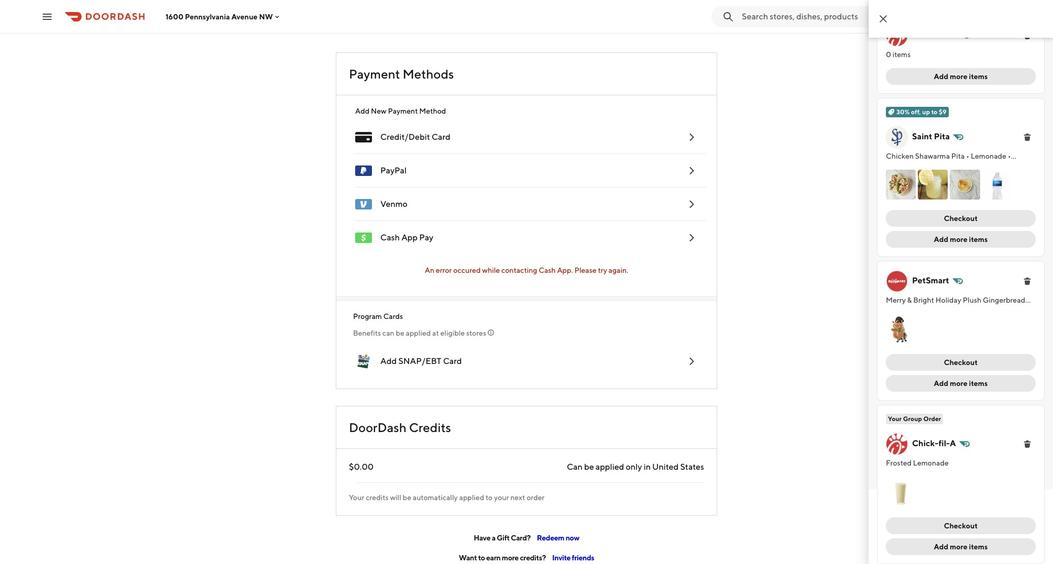 Task type: describe. For each thing, give the bounding box(es) containing it.
saint pita
[[912, 132, 950, 141]]

$0.00
[[349, 462, 374, 472]]

your
[[494, 494, 509, 502]]

invite friends
[[552, 554, 594, 562]]

please
[[575, 266, 597, 275]]

1 vertical spatial to
[[486, 494, 493, 502]]

delete saved cart image for 0 items
[[1023, 31, 1032, 40]]

hummus image
[[950, 170, 980, 200]]

1 add more items link from the top
[[886, 68, 1036, 85]]

merry & bright holiday plush gingerbread man extra large brown squeaker dog toy image
[[886, 314, 916, 344]]

a
[[492, 534, 496, 542]]

delete saved cart image for frosted lemonade
[[1023, 440, 1032, 449]]

2 add more items button from the top
[[886, 231, 1036, 248]]

a for 0 items
[[950, 30, 956, 40]]

frosted lemonade image
[[886, 477, 916, 507]]

can
[[382, 329, 394, 337]]

credits
[[366, 494, 389, 502]]

0 horizontal spatial •
[[918, 162, 921, 171]]

add more items for 2nd add more items button from the top of the page
[[934, 235, 988, 244]]

united
[[652, 462, 679, 472]]

chicken shawarma pita image
[[886, 170, 916, 200]]

friends
[[572, 554, 594, 562]]

cards
[[383, 312, 403, 321]]

frosted
[[886, 459, 912, 468]]

have a gift card?
[[474, 534, 531, 542]]

invite friends link
[[552, 554, 594, 562]]

lemonade inside the chicken shawarma pita • lemonade • hummus • water
[[971, 152, 1007, 160]]

group for lemonade
[[903, 415, 922, 423]]

contacting
[[501, 266, 537, 275]]

0 horizontal spatial lemonade
[[913, 459, 949, 468]]

saint
[[912, 132, 933, 141]]

water
[[922, 162, 943, 171]]

app.
[[557, 266, 573, 275]]

petsmart
[[912, 276, 949, 286]]

open menu image
[[41, 10, 53, 23]]

bright
[[914, 296, 934, 305]]

0 vertical spatial payment
[[349, 67, 400, 81]]

redeem now
[[537, 534, 579, 542]]

only
[[626, 462, 642, 472]]

chick- for items
[[912, 30, 939, 40]]

your group order for lemonade
[[888, 415, 941, 423]]

3 add more items button from the top
[[886, 375, 1036, 392]]

add more items for 2nd add more items button from the bottom
[[934, 380, 988, 388]]

2 horizontal spatial applied
[[596, 462, 624, 472]]

credit/debit card
[[380, 132, 451, 142]]

show menu image
[[355, 129, 372, 146]]

benefits can be applied at eligible stores
[[353, 329, 486, 337]]

nw
[[259, 12, 273, 21]]

brown
[[942, 307, 964, 315]]

more for 1st add more items button from the bottom
[[950, 543, 968, 551]]

add for menu containing credit/debit card
[[355, 107, 370, 115]]

order for items
[[924, 6, 941, 14]]

fil- for items
[[939, 30, 950, 40]]

redeem now link
[[537, 534, 579, 542]]

0 horizontal spatial cash
[[380, 233, 400, 243]]

doordash credits
[[349, 420, 451, 435]]

4 add more items link from the top
[[886, 538, 1036, 555]]

1 horizontal spatial applied
[[459, 494, 484, 502]]

your for frosted
[[888, 415, 902, 423]]

paypal
[[380, 166, 407, 176]]

add new payment method image for paypal
[[685, 165, 698, 177]]

checkout button for saint pita
[[886, 210, 1036, 227]]

invite
[[552, 554, 571, 562]]

benefits
[[353, 329, 381, 337]]

add new payment method image for cash app pay
[[685, 232, 698, 244]]

new
[[371, 107, 387, 115]]

0 items
[[886, 50, 911, 59]]

shawarma
[[915, 152, 950, 160]]

2 vertical spatial to
[[478, 554, 485, 562]]

1 vertical spatial payment
[[388, 107, 418, 115]]

occured
[[453, 266, 481, 275]]

chick-fil-a for items
[[912, 30, 956, 40]]

squeaker
[[965, 307, 997, 315]]

gift
[[497, 534, 510, 542]]

more for fourth add more items button from the bottom
[[950, 72, 968, 81]]

checkout button for chick-fil-a
[[886, 518, 1036, 534]]

pita inside the chicken shawarma pita • lemonade • hummus • water
[[952, 152, 965, 160]]

methods
[[403, 67, 454, 81]]

add for 1st add more items button from the bottom
[[934, 543, 949, 551]]

off,
[[911, 108, 921, 116]]

items for 2nd add more items button from the bottom
[[969, 380, 988, 388]]

add more items for fourth add more items button from the bottom
[[934, 72, 988, 81]]

up
[[922, 108, 930, 116]]

water image
[[982, 170, 1012, 200]]

app
[[401, 233, 418, 243]]

checkout for saint pita
[[944, 214, 978, 223]]

holiday
[[936, 296, 962, 305]]

at
[[432, 329, 439, 337]]

while
[[482, 266, 500, 275]]

your group order for items
[[888, 6, 941, 14]]

benefits can be applied at eligible stores button
[[353, 328, 700, 339]]

1 vertical spatial be
[[584, 462, 594, 472]]

2 vertical spatial be
[[403, 494, 411, 502]]

eligible
[[440, 329, 465, 337]]

program
[[353, 312, 382, 321]]

3 add more items link from the top
[[886, 375, 1036, 392]]

snap/ebt
[[398, 356, 441, 366]]

chicken shawarma pita • lemonade • hummus • water
[[886, 152, 1011, 171]]

a for frosted lemonade
[[950, 439, 956, 449]]

next
[[510, 494, 525, 502]]

stores
[[466, 329, 486, 337]]

2 add new payment method image from the top
[[685, 198, 698, 211]]

add new payment method
[[355, 107, 446, 115]]

redeem
[[537, 534, 564, 542]]

extra
[[903, 307, 920, 315]]

gingerbread
[[983, 296, 1026, 305]]

venmo
[[380, 199, 408, 209]]



Task type: vqa. For each thing, say whether or not it's contained in the screenshot.
the topmost to
yes



Task type: locate. For each thing, give the bounding box(es) containing it.
again.
[[609, 266, 628, 275]]

your up frosted
[[888, 415, 902, 423]]

1 vertical spatial your
[[888, 415, 902, 423]]

1 checkout button from the top
[[886, 210, 1036, 227]]

group right close icon
[[903, 6, 922, 14]]

add for fourth add more items button from the bottom
[[934, 72, 949, 81]]

payment up the new
[[349, 67, 400, 81]]

in
[[644, 462, 651, 472]]

1 horizontal spatial pita
[[952, 152, 965, 160]]

to left your
[[486, 494, 493, 502]]

0 vertical spatial fil-
[[939, 30, 950, 40]]

add more items
[[934, 72, 988, 81], [934, 235, 988, 244], [934, 380, 988, 388], [934, 543, 988, 551]]

0 vertical spatial lemonade
[[971, 152, 1007, 160]]

delete saved cart image
[[1023, 31, 1032, 40], [1023, 440, 1032, 449]]

earn
[[486, 554, 501, 562]]

toy
[[1014, 307, 1026, 315]]

0 vertical spatial your
[[888, 6, 902, 14]]

0 horizontal spatial applied
[[406, 329, 431, 337]]

4 add more items button from the top
[[886, 538, 1036, 555]]

card down the eligible
[[443, 356, 462, 366]]

1 horizontal spatial lemonade
[[971, 152, 1007, 160]]

to left $9
[[932, 108, 938, 116]]

2 vertical spatial add new payment method image
[[685, 355, 698, 368]]

order for lemonade
[[924, 415, 941, 423]]

0 vertical spatial delete saved cart image
[[1023, 133, 1032, 141]]

cash app pay
[[380, 233, 434, 243]]

1 your group order from the top
[[888, 6, 941, 14]]

automatically
[[413, 494, 458, 502]]

add snap/ebt card image
[[355, 353, 372, 370]]

payment methods
[[349, 67, 454, 81]]

a
[[950, 30, 956, 40], [950, 439, 956, 449]]

2 checkout button from the top
[[886, 354, 1036, 371]]

1 add more items from the top
[[934, 72, 988, 81]]

credits
[[409, 420, 451, 435]]

1 horizontal spatial •
[[966, 152, 970, 160]]

delete saved cart image for saint pita
[[1023, 133, 1032, 141]]

$9
[[939, 108, 947, 116]]

group up frosted lemonade
[[903, 415, 922, 423]]

chick-
[[912, 30, 939, 40], [912, 439, 939, 449]]

3 checkout from the top
[[944, 522, 978, 530]]

dog
[[998, 307, 1012, 315]]

1 vertical spatial fil-
[[939, 439, 950, 449]]

have
[[474, 534, 491, 542]]

• up hummus image
[[966, 152, 970, 160]]

add more items button
[[886, 68, 1036, 85], [886, 231, 1036, 248], [886, 375, 1036, 392], [886, 538, 1036, 555]]

2 a from the top
[[950, 439, 956, 449]]

1 delete saved cart image from the top
[[1023, 31, 1032, 40]]

credit/debit
[[380, 132, 430, 142]]

1 add more items button from the top
[[886, 68, 1036, 85]]

1 fil- from the top
[[939, 30, 950, 40]]

cash left app.
[[539, 266, 556, 275]]

add for 2nd add more items button from the top of the page
[[934, 235, 949, 244]]

chicken
[[886, 152, 914, 160]]

lemonade right frosted
[[913, 459, 949, 468]]

card
[[432, 132, 451, 142], [443, 356, 462, 366]]

can
[[567, 462, 583, 472]]

your group order up 0 items
[[888, 6, 941, 14]]

1 order from the top
[[924, 6, 941, 14]]

30%
[[897, 108, 910, 116]]

pita right saint
[[934, 132, 950, 141]]

1 delete saved cart image from the top
[[1023, 133, 1032, 141]]

method
[[419, 107, 446, 115]]

2 horizontal spatial to
[[932, 108, 938, 116]]

more for 2nd add more items button from the bottom
[[950, 380, 968, 388]]

checkout for chick-fil-a
[[944, 522, 978, 530]]

chick-fil-a
[[912, 30, 956, 40], [912, 439, 956, 449]]

want to earn more credits?
[[459, 554, 546, 562]]

man
[[886, 307, 901, 315]]

card?
[[511, 534, 531, 542]]

1 horizontal spatial to
[[486, 494, 493, 502]]

0 vertical spatial pita
[[934, 132, 950, 141]]

merry
[[886, 296, 906, 305]]

add more items for 1st add more items button from the bottom
[[934, 543, 988, 551]]

card inside menu
[[432, 132, 451, 142]]

add for 2nd add more items button from the bottom
[[934, 380, 949, 388]]

1 vertical spatial checkout button
[[886, 354, 1036, 371]]

now
[[566, 534, 579, 542]]

1 vertical spatial lemonade
[[913, 459, 949, 468]]

merry & bright holiday plush gingerbread man extra large brown squeaker dog toy
[[886, 296, 1026, 315]]

1 vertical spatial pita
[[952, 152, 965, 160]]

more for 2nd add more items button from the top of the page
[[950, 235, 968, 244]]

add new payment method image
[[685, 165, 698, 177], [685, 232, 698, 244]]

close image
[[877, 13, 890, 25]]

1 vertical spatial add new payment method image
[[685, 198, 698, 211]]

1 vertical spatial order
[[924, 415, 941, 423]]

frosted lemonade
[[886, 459, 949, 468]]

30% off, up to $9
[[897, 108, 947, 116]]

chick-fil-a for lemonade
[[912, 439, 956, 449]]

2 add new payment method image from the top
[[685, 232, 698, 244]]

add snap/ebt card
[[380, 356, 462, 366]]

card down method
[[432, 132, 451, 142]]

applied left your
[[459, 494, 484, 502]]

3 checkout button from the top
[[886, 518, 1036, 534]]

0 vertical spatial checkout button
[[886, 210, 1036, 227]]

2 delete saved cart image from the top
[[1023, 277, 1032, 286]]

0 vertical spatial delete saved cart image
[[1023, 31, 1032, 40]]

your up 0 items
[[888, 6, 902, 14]]

items for 2nd add more items button from the top of the page
[[969, 235, 988, 244]]

2 order from the top
[[924, 415, 941, 423]]

1 add new payment method image from the top
[[685, 165, 698, 177]]

3 add new payment method image from the top
[[685, 355, 698, 368]]

group for items
[[903, 6, 922, 14]]

1 vertical spatial add new payment method image
[[685, 232, 698, 244]]

group
[[903, 6, 922, 14], [903, 415, 922, 423]]

1 vertical spatial chick-
[[912, 439, 939, 449]]

0 horizontal spatial pita
[[934, 132, 950, 141]]

0 vertical spatial a
[[950, 30, 956, 40]]

0
[[886, 50, 891, 59]]

cash left app
[[380, 233, 400, 243]]

•
[[966, 152, 970, 160], [1008, 152, 1011, 160], [918, 162, 921, 171]]

states
[[680, 462, 704, 472]]

lemonade up water image
[[971, 152, 1007, 160]]

1 vertical spatial chick-fil-a
[[912, 439, 956, 449]]

1 add new payment method image from the top
[[685, 131, 698, 144]]

2 vertical spatial applied
[[459, 494, 484, 502]]

• left water
[[918, 162, 921, 171]]

applied left at
[[406, 329, 431, 337]]

chick- for lemonade
[[912, 439, 939, 449]]

items
[[893, 50, 911, 59], [969, 72, 988, 81], [969, 235, 988, 244], [969, 380, 988, 388], [969, 543, 988, 551]]

pennsylvania
[[185, 12, 230, 21]]

applied inside button
[[406, 329, 431, 337]]

0 vertical spatial card
[[432, 132, 451, 142]]

4 add more items from the top
[[934, 543, 988, 551]]

be inside button
[[396, 329, 404, 337]]

0 vertical spatial be
[[396, 329, 404, 337]]

delete saved cart image
[[1023, 133, 1032, 141], [1023, 277, 1032, 286]]

1 chick-fil-a from the top
[[912, 30, 956, 40]]

be
[[396, 329, 404, 337], [584, 462, 594, 472], [403, 494, 411, 502]]

fil- for lemonade
[[939, 439, 950, 449]]

2 fil- from the top
[[939, 439, 950, 449]]

your
[[888, 6, 902, 14], [888, 415, 902, 423], [349, 494, 364, 502]]

order right close icon
[[924, 6, 941, 14]]

1 a from the top
[[950, 30, 956, 40]]

delete saved cart image for petsmart
[[1023, 277, 1032, 286]]

plush
[[963, 296, 982, 305]]

0 vertical spatial group
[[903, 6, 922, 14]]

0 vertical spatial checkout
[[944, 214, 978, 223]]

0 vertical spatial applied
[[406, 329, 431, 337]]

2 group from the top
[[903, 415, 922, 423]]

applied left 'only'
[[596, 462, 624, 472]]

try
[[598, 266, 607, 275]]

order up frosted lemonade
[[924, 415, 941, 423]]

1 group from the top
[[903, 6, 922, 14]]

2 vertical spatial checkout button
[[886, 518, 1036, 534]]

menu containing credit/debit card
[[347, 106, 706, 286]]

an
[[425, 266, 434, 275]]

2 delete saved cart image from the top
[[1023, 440, 1032, 449]]

1600 pennsylvania avenue nw
[[166, 12, 273, 21]]

0 vertical spatial add new payment method image
[[685, 131, 698, 144]]

1600 pennsylvania avenue nw button
[[166, 12, 281, 21]]

avenue
[[231, 12, 258, 21]]

error
[[436, 266, 452, 275]]

pita right shawarma
[[952, 152, 965, 160]]

add new payment method image for card
[[685, 131, 698, 144]]

1 vertical spatial cash
[[539, 266, 556, 275]]

an error occured while contacting cash app. please try again.
[[425, 266, 628, 275]]

order
[[924, 6, 941, 14], [924, 415, 941, 423]]

• up water image
[[1008, 152, 1011, 160]]

2 chick- from the top
[[912, 439, 939, 449]]

lemonade image
[[918, 170, 948, 200]]

your group order up frosted lemonade
[[888, 415, 941, 423]]

1 vertical spatial delete saved cart image
[[1023, 440, 1032, 449]]

items for fourth add more items button from the bottom
[[969, 72, 988, 81]]

payment
[[349, 67, 400, 81], [388, 107, 418, 115]]

cash
[[380, 233, 400, 243], [539, 266, 556, 275]]

can be applied only in united states
[[567, 462, 704, 472]]

your for 0
[[888, 6, 902, 14]]

your left credits
[[349, 494, 364, 502]]

menu
[[347, 106, 706, 286]]

1 vertical spatial applied
[[596, 462, 624, 472]]

0 vertical spatial cash
[[380, 233, 400, 243]]

0 vertical spatial chick-fil-a
[[912, 30, 956, 40]]

0 vertical spatial to
[[932, 108, 938, 116]]

2 add more items link from the top
[[886, 231, 1036, 248]]

credits?
[[520, 554, 546, 562]]

add new payment method image for snap/ebt
[[685, 355, 698, 368]]

0 vertical spatial chick-
[[912, 30, 939, 40]]

&
[[907, 296, 912, 305]]

add more items link
[[886, 68, 1036, 85], [886, 231, 1036, 248], [886, 375, 1036, 392], [886, 538, 1036, 555]]

1 vertical spatial group
[[903, 415, 922, 423]]

pay
[[419, 233, 434, 243]]

order
[[527, 494, 545, 502]]

1 vertical spatial delete saved cart image
[[1023, 277, 1032, 286]]

pita
[[934, 132, 950, 141], [952, 152, 965, 160]]

want
[[459, 554, 477, 562]]

1 checkout from the top
[[944, 214, 978, 223]]

2 chick-fil-a from the top
[[912, 439, 956, 449]]

applied
[[406, 329, 431, 337], [596, 462, 624, 472], [459, 494, 484, 502]]

1 vertical spatial a
[[950, 439, 956, 449]]

2 vertical spatial your
[[349, 494, 364, 502]]

more
[[950, 72, 968, 81], [950, 235, 968, 244], [950, 380, 968, 388], [950, 543, 968, 551], [502, 554, 519, 562]]

1 vertical spatial checkout
[[944, 359, 978, 367]]

large
[[922, 307, 941, 315]]

2 horizontal spatial •
[[1008, 152, 1011, 160]]

2 your group order from the top
[[888, 415, 941, 423]]

will
[[390, 494, 401, 502]]

3 add more items from the top
[[934, 380, 988, 388]]

0 horizontal spatial to
[[478, 554, 485, 562]]

1 chick- from the top
[[912, 30, 939, 40]]

2 checkout from the top
[[944, 359, 978, 367]]

hummus
[[886, 162, 916, 171]]

to left earn
[[478, 554, 485, 562]]

0 vertical spatial your group order
[[888, 6, 941, 14]]

items for 1st add more items button from the bottom
[[969, 543, 988, 551]]

checkout button
[[886, 210, 1036, 227], [886, 354, 1036, 371], [886, 518, 1036, 534]]

add inside menu
[[355, 107, 370, 115]]

program cards
[[353, 312, 403, 321]]

doordash
[[349, 420, 407, 435]]

0 vertical spatial order
[[924, 6, 941, 14]]

1 horizontal spatial cash
[[539, 266, 556, 275]]

1 vertical spatial card
[[443, 356, 462, 366]]

1 vertical spatial your group order
[[888, 415, 941, 423]]

your credits will be automatically applied to your next order
[[349, 494, 545, 502]]

2 add more items from the top
[[934, 235, 988, 244]]

add new payment method image
[[685, 131, 698, 144], [685, 198, 698, 211], [685, 355, 698, 368]]

2 vertical spatial checkout
[[944, 522, 978, 530]]

payment right the new
[[388, 107, 418, 115]]

0 vertical spatial add new payment method image
[[685, 165, 698, 177]]



